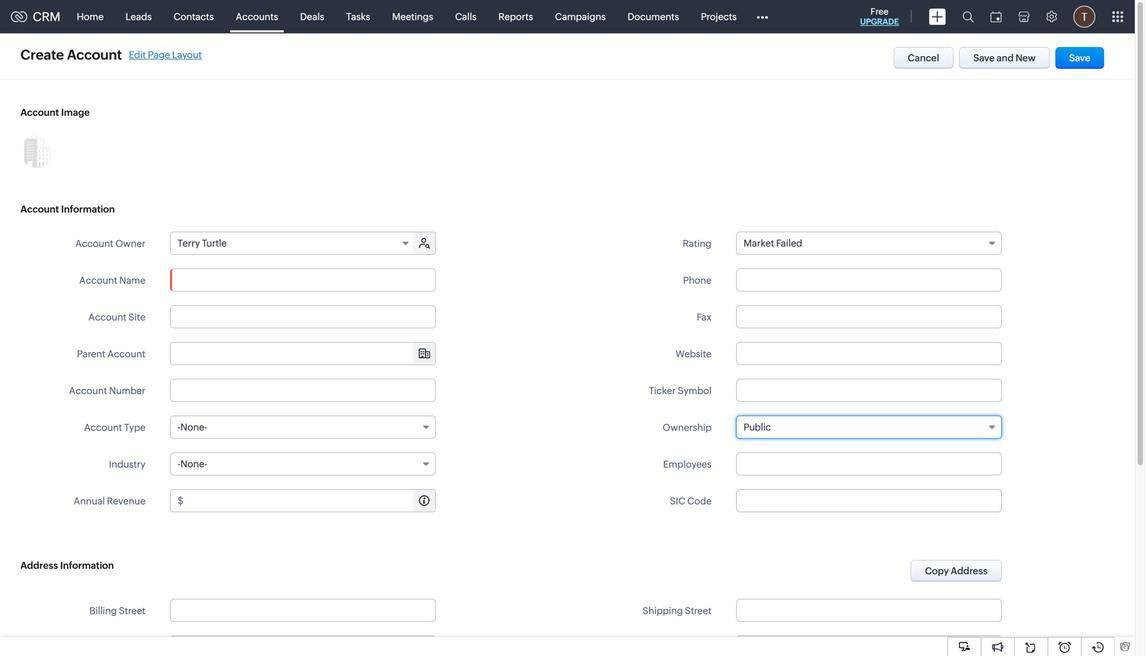 Task type: locate. For each thing, give the bounding box(es) containing it.
edit
[[129, 49, 146, 60]]

sic code
[[670, 496, 712, 507]]

create menu element
[[921, 0, 955, 33]]

2 -none- from the top
[[178, 459, 207, 470]]

crm link
[[11, 10, 60, 24]]

None field
[[171, 343, 435, 365]]

-None- field
[[170, 416, 436, 439], [170, 453, 436, 476]]

account down home link
[[67, 47, 122, 63]]

market failed
[[744, 238, 803, 249]]

1 -none- field from the top
[[170, 416, 436, 439]]

image image
[[20, 135, 53, 168]]

0 vertical spatial none-
[[181, 422, 207, 433]]

0 vertical spatial -none- field
[[170, 416, 436, 439]]

0 vertical spatial -
[[178, 422, 181, 433]]

account left site
[[88, 312, 127, 323]]

Terry Turtle field
[[171, 233, 415, 254]]

parent account
[[77, 349, 146, 360]]

information for account
[[61, 204, 115, 215]]

account for account number
[[69, 386, 107, 397]]

failed
[[777, 238, 803, 249]]

number
[[109, 386, 146, 397]]

website
[[676, 349, 712, 360]]

logo image
[[11, 11, 27, 22]]

leads link
[[115, 0, 163, 33]]

free
[[871, 6, 889, 17]]

account down parent
[[69, 386, 107, 397]]

account down the image
[[20, 204, 59, 215]]

1 vertical spatial -none-
[[178, 459, 207, 470]]

None text field
[[170, 269, 436, 292], [170, 306, 436, 329], [736, 306, 1002, 329], [170, 379, 436, 402], [736, 453, 1002, 476], [170, 599, 436, 623], [170, 636, 436, 657], [736, 636, 1002, 657], [170, 269, 436, 292], [170, 306, 436, 329], [736, 306, 1002, 329], [170, 379, 436, 402], [736, 453, 1002, 476], [170, 599, 436, 623], [170, 636, 436, 657], [736, 636, 1002, 657]]

1 vertical spatial none-
[[181, 459, 207, 470]]

revenue
[[107, 496, 146, 507]]

calls
[[455, 11, 477, 22]]

1 street from the left
[[119, 606, 146, 617]]

parent
[[77, 349, 106, 360]]

account for account name
[[79, 275, 117, 286]]

Public field
[[736, 416, 1002, 439]]

address
[[20, 561, 58, 571], [951, 566, 988, 577]]

edit page layout link
[[129, 49, 202, 60]]

meetings link
[[381, 0, 444, 33]]

employees
[[663, 459, 712, 470]]

annual
[[74, 496, 105, 507]]

account for account type
[[84, 422, 122, 433]]

account left owner on the top
[[75, 238, 113, 249]]

0 vertical spatial information
[[61, 204, 115, 215]]

0 horizontal spatial street
[[119, 606, 146, 617]]

-none- up $
[[178, 459, 207, 470]]

copy address button
[[911, 561, 1002, 582]]

account
[[67, 47, 122, 63], [20, 107, 59, 118], [20, 204, 59, 215], [75, 238, 113, 249], [79, 275, 117, 286], [88, 312, 127, 323], [107, 349, 146, 360], [69, 386, 107, 397], [84, 422, 122, 433]]

campaigns link
[[544, 0, 617, 33]]

deals
[[300, 11, 325, 22]]

None text field
[[736, 269, 1002, 292], [736, 342, 1002, 366], [171, 343, 435, 365], [736, 379, 1002, 402], [736, 490, 1002, 513], [186, 490, 435, 512], [736, 599, 1002, 623], [736, 269, 1002, 292], [736, 342, 1002, 366], [171, 343, 435, 365], [736, 379, 1002, 402], [736, 490, 1002, 513], [186, 490, 435, 512], [736, 599, 1002, 623]]

1 save from the left
[[974, 53, 995, 63]]

information up account owner
[[61, 204, 115, 215]]

0 horizontal spatial save
[[974, 53, 995, 63]]

account left type
[[84, 422, 122, 433]]

home link
[[66, 0, 115, 33]]

terry
[[178, 238, 200, 249]]

save down profile element
[[1070, 53, 1091, 63]]

public
[[744, 422, 771, 433]]

account owner
[[75, 238, 146, 249]]

code
[[688, 496, 712, 507]]

account right parent
[[107, 349, 146, 360]]

calendar image
[[991, 11, 1002, 22]]

street
[[119, 606, 146, 617], [685, 606, 712, 617]]

0 vertical spatial -none-
[[178, 422, 207, 433]]

2 -none- field from the top
[[170, 453, 436, 476]]

address information copy address
[[20, 561, 988, 577]]

1 horizontal spatial save
[[1070, 53, 1091, 63]]

$
[[178, 496, 184, 507]]

account left image
[[20, 107, 59, 118]]

1 vertical spatial -
[[178, 459, 181, 470]]

-none-
[[178, 422, 207, 433], [178, 459, 207, 470]]

leads
[[126, 11, 152, 22]]

information for address
[[60, 561, 114, 571]]

-
[[178, 422, 181, 433], [178, 459, 181, 470]]

save left and
[[974, 53, 995, 63]]

-none- field for industry
[[170, 453, 436, 476]]

save
[[974, 53, 995, 63], [1070, 53, 1091, 63]]

projects
[[701, 11, 737, 22]]

1 horizontal spatial street
[[685, 606, 712, 617]]

2 - from the top
[[178, 459, 181, 470]]

rating
[[683, 238, 712, 249]]

information
[[61, 204, 115, 215], [60, 561, 114, 571]]

account left the name
[[79, 275, 117, 286]]

none- right type
[[181, 422, 207, 433]]

create account edit page layout
[[20, 47, 202, 63]]

1 vertical spatial -none- field
[[170, 453, 436, 476]]

street right billing
[[119, 606, 146, 617]]

none-
[[181, 422, 207, 433], [181, 459, 207, 470]]

accounts link
[[225, 0, 289, 33]]

phone
[[683, 275, 712, 286]]

1 horizontal spatial address
[[951, 566, 988, 577]]

account image
[[20, 107, 90, 118]]

name
[[119, 275, 146, 286]]

account for account image
[[20, 107, 59, 118]]

- for industry
[[178, 459, 181, 470]]

- up $
[[178, 459, 181, 470]]

2 street from the left
[[685, 606, 712, 617]]

save button
[[1056, 47, 1105, 69]]

none- for account type
[[181, 422, 207, 433]]

2 save from the left
[[1070, 53, 1091, 63]]

account name
[[79, 275, 146, 286]]

billing street
[[89, 606, 146, 617]]

2 none- from the top
[[181, 459, 207, 470]]

1 vertical spatial information
[[60, 561, 114, 571]]

1 -none- from the top
[[178, 422, 207, 433]]

0 horizontal spatial address
[[20, 561, 58, 571]]

contacts
[[174, 11, 214, 22]]

save for save
[[1070, 53, 1091, 63]]

campaigns
[[555, 11, 606, 22]]

- right type
[[178, 422, 181, 433]]

-none- for industry
[[178, 459, 207, 470]]

none- up $
[[181, 459, 207, 470]]

create
[[20, 47, 64, 63]]

-none- field for account type
[[170, 416, 436, 439]]

1 none- from the top
[[181, 422, 207, 433]]

layout
[[172, 49, 202, 60]]

information up billing
[[60, 561, 114, 571]]

-none- right type
[[178, 422, 207, 433]]

and
[[997, 53, 1014, 63]]

contacts link
[[163, 0, 225, 33]]

1 - from the top
[[178, 422, 181, 433]]

account information
[[20, 204, 115, 215]]

annual revenue
[[74, 496, 146, 507]]

street right shipping
[[685, 606, 712, 617]]

shipping
[[643, 606, 683, 617]]

calls link
[[444, 0, 488, 33]]

information inside address information copy address
[[60, 561, 114, 571]]



Task type: describe. For each thing, give the bounding box(es) containing it.
deals link
[[289, 0, 335, 33]]

create menu image
[[929, 9, 947, 25]]

tasks link
[[335, 0, 381, 33]]

site
[[128, 312, 146, 323]]

account number
[[69, 386, 146, 397]]

street for shipping street
[[685, 606, 712, 617]]

street for billing street
[[119, 606, 146, 617]]

-none- for account type
[[178, 422, 207, 433]]

accounts
[[236, 11, 278, 22]]

none- for industry
[[181, 459, 207, 470]]

reports
[[499, 11, 533, 22]]

ticker symbol
[[649, 386, 712, 397]]

projects link
[[690, 0, 748, 33]]

profile image
[[1074, 6, 1096, 28]]

copy
[[925, 566, 949, 577]]

page
[[148, 49, 170, 60]]

save for save and new
[[974, 53, 995, 63]]

profile element
[[1066, 0, 1104, 33]]

industry
[[109, 459, 146, 470]]

search element
[[955, 0, 983, 33]]

owner
[[115, 238, 146, 249]]

account for account site
[[88, 312, 127, 323]]

search image
[[963, 11, 974, 23]]

- for account type
[[178, 422, 181, 433]]

upgrade
[[860, 17, 899, 26]]

ownership
[[663, 422, 712, 433]]

crm
[[33, 10, 60, 24]]

account for account information
[[20, 204, 59, 215]]

billing
[[89, 606, 117, 617]]

fax
[[697, 312, 712, 323]]

reports link
[[488, 0, 544, 33]]

ticker
[[649, 386, 676, 397]]

market
[[744, 238, 775, 249]]

type
[[124, 422, 146, 433]]

Other Modules field
[[748, 6, 777, 28]]

sic
[[670, 496, 686, 507]]

account type
[[84, 422, 146, 433]]

turtle
[[202, 238, 227, 249]]

documents
[[628, 11, 679, 22]]

save and new
[[974, 53, 1036, 63]]

Market Failed field
[[736, 232, 1002, 255]]

save and new button
[[959, 47, 1051, 69]]

free upgrade
[[860, 6, 899, 26]]

terry turtle
[[178, 238, 227, 249]]

shipping street
[[643, 606, 712, 617]]

tasks
[[346, 11, 370, 22]]

account for account owner
[[75, 238, 113, 249]]

symbol
[[678, 386, 712, 397]]

cancel
[[908, 53, 940, 63]]

image
[[61, 107, 90, 118]]

home
[[77, 11, 104, 22]]

documents link
[[617, 0, 690, 33]]

account site
[[88, 312, 146, 323]]

cancel button
[[894, 47, 954, 69]]

meetings
[[392, 11, 433, 22]]

new
[[1016, 53, 1036, 63]]



Task type: vqa. For each thing, say whether or not it's contained in the screenshot.
Billing Street
yes



